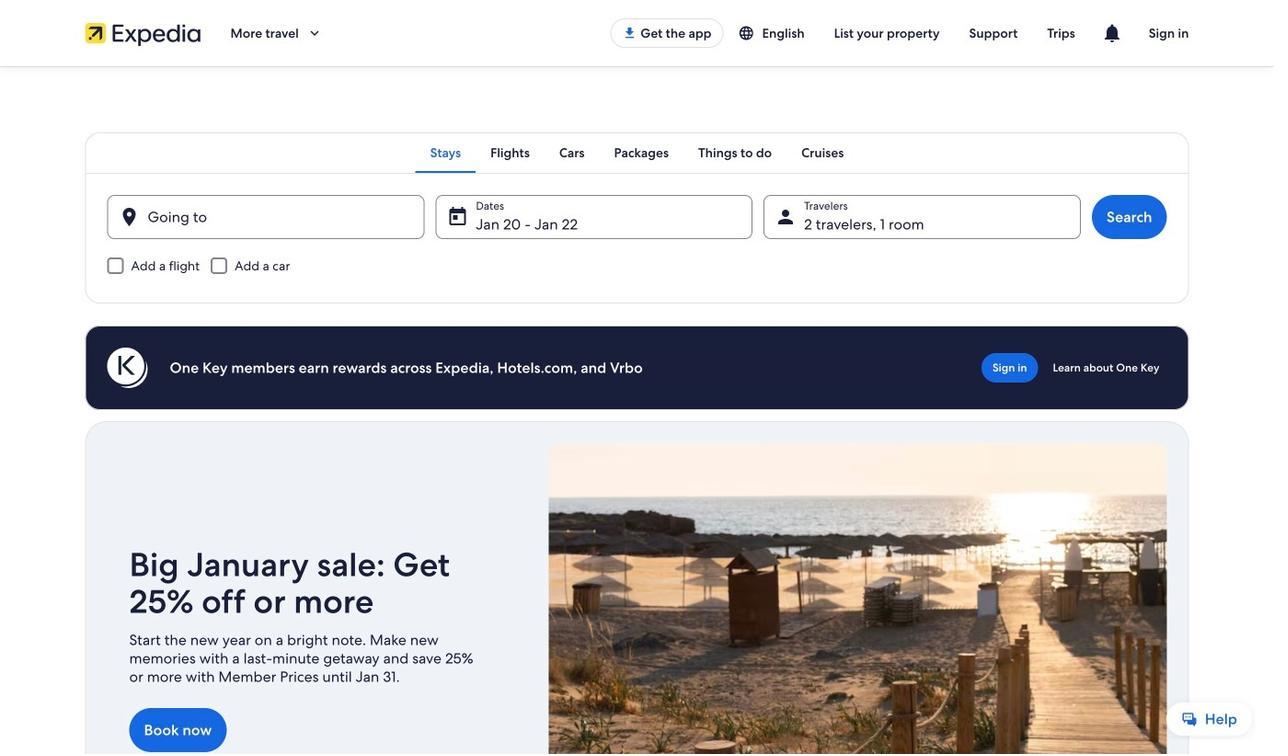 Task type: describe. For each thing, give the bounding box(es) containing it.
communication center icon image
[[1101, 22, 1124, 44]]



Task type: locate. For each thing, give the bounding box(es) containing it.
more travel image
[[306, 25, 323, 41]]

expedia logo image
[[85, 20, 201, 46]]

tab list
[[85, 133, 1190, 173]]

download the app button image
[[622, 26, 637, 40]]

small image
[[739, 25, 763, 41]]

main content
[[0, 66, 1275, 755]]



Task type: vqa. For each thing, say whether or not it's contained in the screenshot.
MORE TRAVEL image
yes



